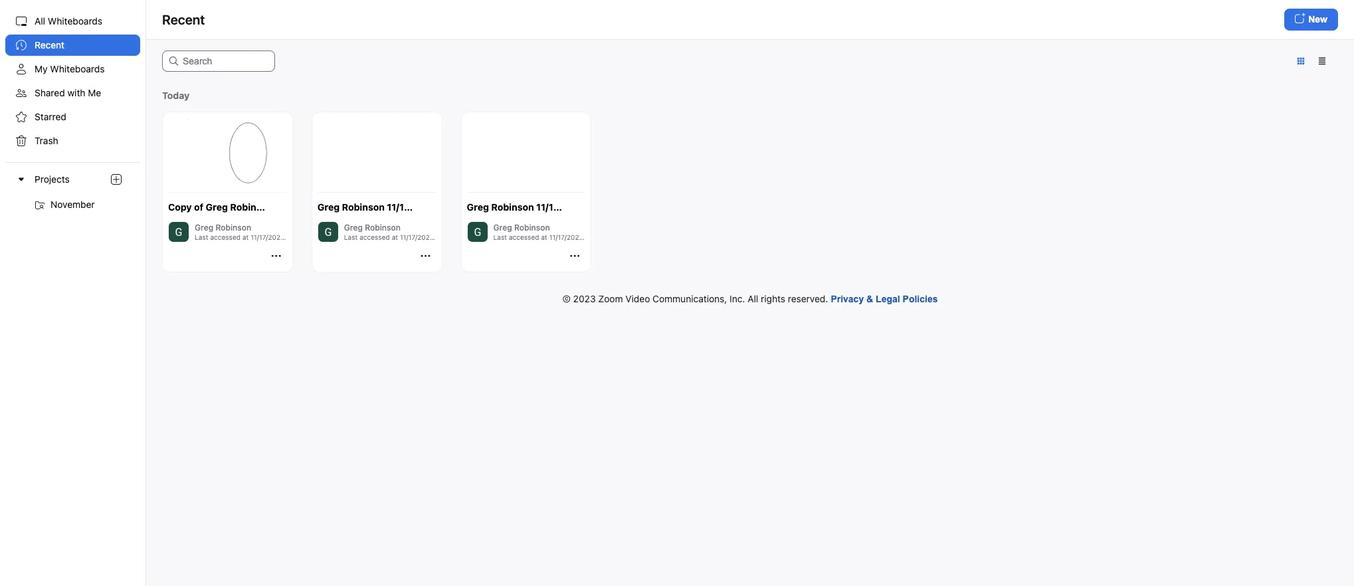 Task type: describe. For each thing, give the bounding box(es) containing it.
last for greg robinson 11/17/2023, 11:03:46 am
[[493, 233, 507, 241]]

shared
[[35, 87, 65, 98]]

am for greg robinson last accessed at 11/17/2023, 11:03:48 am
[[617, 233, 627, 241]]

greg for greg robinson last accessed at 11/17/2023, 11:35:04 am
[[195, 222, 213, 232]]

©
[[562, 293, 571, 304]]

greg for greg robinson last accessed at 11/17/2023, 11:33:26 am
[[344, 222, 363, 232]]

accessed for greg robinson 11/17/2023, 11:03:46 am
[[509, 233, 539, 241]]

at for greg robinson 11/17/2023, 11:03:46 am
[[541, 233, 547, 241]]

11:35:04
[[288, 233, 316, 241]]

robinson for greg robinson 11/17/2023, 11:03:46 am
[[491, 201, 534, 213]]

11:33:24
[[442, 201, 481, 213]]

11/17/2023, for greg robinson last accessed at 11/17/2023, 11:33:26 am
[[400, 233, 436, 241]]

at inside greg robinson last accessed at 11/17/2023, 11:35:04 am
[[242, 233, 249, 241]]

am right 11:03:46
[[634, 201, 649, 213]]

greg robinson 11/17/2023, 11:33:24 am, modified at nov 17, 2023, link element
[[311, 112, 499, 272]]

shared with me
[[35, 87, 101, 98]]

with
[[67, 87, 85, 98]]

projects
[[35, 174, 70, 185]]

robinson for greg robinson last accessed at 11/17/2023, 11:03:48 am
[[514, 222, 550, 232]]

recent inside recent menu item
[[35, 39, 65, 50]]

new button
[[1284, 9, 1338, 31]]

all whiteboards
[[35, 15, 102, 27]]

last for greg robinson 11/17/2023, 11:33:24 am
[[344, 233, 358, 241]]

november menu item
[[5, 194, 140, 215]]

november image
[[35, 200, 45, 211]]

zoom
[[598, 293, 623, 304]]

robinson for greg robinson 11/17/2023, 11:33:24 am
[[342, 201, 385, 213]]

filled image
[[16, 40, 27, 50]]

privacy
[[831, 293, 864, 304]]

whiteboards for all whiteboards
[[48, 15, 102, 27]]

communications,
[[653, 293, 727, 304]]

greg robinson 11/17/2023, 11:03:46 am, modified at nov 17, 2023, link element
[[461, 112, 649, 272]]

am right the 11:33:24
[[484, 201, 499, 213]]

owner: greg robinson image for greg robinson 11/17/2023, 11:33:24 am
[[317, 221, 339, 242]]

november
[[50, 199, 95, 210]]

greg robinson last accessed at 11/17/2023, 11:33:26 am
[[344, 222, 477, 241]]

last inside greg robinson last accessed at 11/17/2023, 11:35:04 am
[[195, 233, 208, 241]]

starred
[[35, 111, 66, 122]]

more options for copy of greg robinson 11/17/2023, 11:33:24 am image
[[266, 250, 287, 261]]

grid mode, selected image
[[1290, 55, 1312, 67]]

1 horizontal spatial all
[[748, 293, 758, 304]]

thumbnail of copy of greg robinson 11/17/2023, 11:33:24 am image
[[168, 118, 287, 184]]

all whiteboards menu item
[[5, 11, 140, 32]]

© 2023 zoom video communications, inc. all rights reserved. privacy & legal policies
[[562, 293, 938, 304]]



Task type: vqa. For each thing, say whether or not it's contained in the screenshot.
RECENT menu item
yes



Task type: locate. For each thing, give the bounding box(es) containing it.
11:03:48
[[587, 233, 615, 241]]

3 owner: greg robinson image from the left
[[467, 221, 488, 242]]

more options for greg robinson 11/17/2023, 11:33:24 am image
[[415, 250, 436, 261]]

11/17/2023, up greg robinson last accessed at 11/17/2023, 11:03:48 am
[[536, 201, 589, 213]]

menu item containing projects
[[0, 162, 146, 215]]

2 accessed from the left
[[360, 233, 390, 241]]

accessed inside greg robinson last accessed at 11/17/2023, 11:33:26 am
[[360, 233, 390, 241]]

robinson for greg robinson last accessed at 11/17/2023, 11:35:04 am
[[216, 222, 251, 232]]

me
[[88, 87, 101, 98]]

recent menu item
[[5, 35, 140, 56]]

greg robinson last accessed at 11/17/2023, 11:35:04 am
[[195, 222, 328, 241]]

robinson inside greg robinson last accessed at 11/17/2023, 11:03:48 am
[[514, 222, 550, 232]]

11:03:46
[[591, 201, 631, 213]]

2 horizontal spatial last
[[493, 233, 507, 241]]

menu bar containing all whiteboards
[[0, 0, 146, 586]]

last
[[195, 233, 208, 241], [344, 233, 358, 241], [493, 233, 507, 241]]

owner: greg robinson image inside greg robinson 11/17/2023, 11:03:46 am, modified at nov 17, 2023, link element
[[467, 221, 488, 242]]

whiteboards up recent menu item
[[48, 15, 102, 27]]

last inside greg robinson last accessed at 11/17/2023, 11:03:48 am
[[493, 233, 507, 241]]

whiteboards inside my whiteboards menu item
[[50, 63, 105, 74]]

video
[[625, 293, 650, 304]]

3 at from the left
[[541, 233, 547, 241]]

accessed for greg robinson 11/17/2023, 11:33:24 am
[[360, 233, 390, 241]]

owner: greg robinson image
[[168, 221, 189, 242], [317, 221, 339, 242], [467, 221, 488, 242]]

am inside greg robinson last accessed at 11/17/2023, 11:33:26 am
[[467, 233, 477, 241]]

my whiteboards menu item
[[5, 58, 140, 80]]

am for greg robinson last accessed at 11/17/2023, 11:33:26 am
[[467, 233, 477, 241]]

menu bar
[[0, 0, 146, 586]]

11/17/2023, up "more options for greg robinson 11/17/2023, 11:03:46 am" image
[[549, 233, 585, 241]]

11/17/2023, up greg robinson last accessed at 11/17/2023, 11:33:26 am at top left
[[387, 201, 439, 213]]

0 horizontal spatial at
[[242, 233, 249, 241]]

reserved.
[[788, 293, 828, 304]]

robinson inside greg robinson last accessed at 11/17/2023, 11:35:04 am
[[216, 222, 251, 232]]

1 horizontal spatial at
[[392, 233, 398, 241]]

am right "11:03:48"
[[617, 233, 627, 241]]

1 horizontal spatial accessed
[[360, 233, 390, 241]]

my
[[35, 63, 48, 74]]

&
[[866, 293, 873, 304]]

1 vertical spatial all
[[748, 293, 758, 304]]

rights
[[761, 293, 785, 304]]

at inside greg robinson last accessed at 11/17/2023, 11:03:48 am
[[541, 233, 547, 241]]

recent up search text box
[[162, 12, 205, 27]]

more options for greg robinson 11/17/2023, 11:03:46 am image
[[564, 250, 586, 261]]

0 horizontal spatial all
[[35, 15, 45, 27]]

11/17/2023, for greg robinson last accessed at 11/17/2023, 11:35:04 am
[[251, 233, 287, 241]]

1 horizontal spatial owner: greg robinson image
[[317, 221, 339, 242]]

today
[[162, 90, 190, 101]]

greg robinson last accessed at 11/17/2023, 11:03:48 am
[[493, 222, 627, 241]]

am inside greg robinson last accessed at 11/17/2023, 11:03:48 am
[[617, 233, 627, 241]]

whiteboards inside all whiteboards menu item
[[48, 15, 102, 27]]

am
[[484, 201, 499, 213], [634, 201, 649, 213], [318, 233, 328, 241], [467, 233, 477, 241], [617, 233, 627, 241]]

11:33:26
[[438, 233, 465, 241]]

1 owner: greg robinson image from the left
[[168, 221, 189, 242]]

greg inside greg robinson last accessed at 11/17/2023, 11:03:48 am
[[493, 222, 512, 232]]

0 horizontal spatial last
[[195, 233, 208, 241]]

3 accessed from the left
[[509, 233, 539, 241]]

am right 11:35:04
[[318, 233, 328, 241]]

my whiteboards
[[35, 63, 105, 74]]

0 horizontal spatial accessed
[[210, 233, 241, 241]]

all inside menu item
[[35, 15, 45, 27]]

1 vertical spatial recent
[[35, 39, 65, 50]]

robinson for greg robinson last accessed at 11/17/2023, 11:33:26 am
[[365, 222, 401, 232]]

robinson
[[342, 201, 385, 213], [491, 201, 534, 213], [216, 222, 251, 232], [365, 222, 401, 232], [514, 222, 550, 232]]

menu item
[[0, 162, 146, 215]]

trash
[[35, 135, 58, 146]]

Search text field
[[162, 50, 275, 72]]

greg for greg robinson last accessed at 11/17/2023, 11:03:48 am
[[493, 222, 512, 232]]

1 accessed from the left
[[210, 233, 241, 241]]

at down the greg robinson 11/17/2023, 11:03:46 am
[[541, 233, 547, 241]]

2 last from the left
[[344, 233, 358, 241]]

accessed inside greg robinson last accessed at 11/17/2023, 11:35:04 am
[[210, 233, 241, 241]]

11/17/2023, for greg robinson last accessed at 11/17/2023, 11:03:48 am
[[549, 233, 585, 241]]

copy of greg robinson 11/17/2023, 11:33:24 am, modified at nov 17, 2023, link element
[[162, 112, 328, 272]]

owner: greg robinson image inside 'copy of greg robinson 11/17/2023, 11:33:24 am, modified at nov 17, 2023, link' element
[[168, 221, 189, 242]]

greg robinson 11/17/2023, 11:03:46 am
[[467, 201, 649, 213]]

trash menu item
[[5, 130, 140, 151]]

1 horizontal spatial recent
[[162, 12, 205, 27]]

all up recent menu item
[[35, 15, 45, 27]]

at
[[242, 233, 249, 241], [392, 233, 398, 241], [541, 233, 547, 241]]

legal
[[876, 293, 900, 304]]

at for greg robinson 11/17/2023, 11:33:24 am
[[392, 233, 398, 241]]

at inside greg robinson last accessed at 11/17/2023, 11:33:26 am
[[392, 233, 398, 241]]

owner: greg robinson image for greg robinson 11/17/2023, 11:03:46 am
[[467, 221, 488, 242]]

starred menu item
[[5, 106, 140, 128]]

accessed inside greg robinson last accessed at 11/17/2023, 11:03:48 am
[[509, 233, 539, 241]]

thumbnail of greg robinson 11/17/2023, 11:33:24 am image
[[317, 118, 436, 184]]

am right 11:33:26
[[467, 233, 477, 241]]

2 horizontal spatial owner: greg robinson image
[[467, 221, 488, 242]]

3 last from the left
[[493, 233, 507, 241]]

greg robinson 11/17/2023, 11:33:24 am
[[317, 201, 499, 213]]

last inside greg robinson last accessed at 11/17/2023, 11:33:26 am
[[344, 233, 358, 241]]

11/17/2023, up more options for copy of greg robinson 11/17/2023, 11:33:24 am icon
[[251, 233, 287, 241]]

all right inc.
[[748, 293, 758, 304]]

11/17/2023, inside greg robinson last accessed at 11/17/2023, 11:35:04 am
[[251, 233, 287, 241]]

policies
[[903, 293, 938, 304]]

11/17/2023, inside greg robinson last accessed at 11/17/2023, 11:33:26 am
[[400, 233, 436, 241]]

greg inside greg robinson last accessed at 11/17/2023, 11:33:26 am
[[344, 222, 363, 232]]

robinson inside greg robinson last accessed at 11/17/2023, 11:33:26 am
[[365, 222, 401, 232]]

am for greg robinson last accessed at 11/17/2023, 11:35:04 am
[[318, 233, 328, 241]]

shared with me menu item
[[5, 82, 140, 104]]

11/17/2023,
[[387, 201, 439, 213], [536, 201, 589, 213], [251, 233, 287, 241], [400, 233, 436, 241], [549, 233, 585, 241]]

at left 11:35:04
[[242, 233, 249, 241]]

11/17/2023, inside greg robinson last accessed at 11/17/2023, 11:03:48 am
[[549, 233, 585, 241]]

2 horizontal spatial accessed
[[509, 233, 539, 241]]

list mode, not selected image
[[1312, 55, 1333, 67]]

2 horizontal spatial at
[[541, 233, 547, 241]]

2023
[[573, 293, 596, 304]]

whiteboards
[[48, 15, 102, 27], [50, 63, 105, 74]]

greg for greg robinson 11/17/2023, 11:33:24 am
[[317, 201, 340, 213]]

1 vertical spatial whiteboards
[[50, 63, 105, 74]]

am inside greg robinson last accessed at 11/17/2023, 11:35:04 am
[[318, 233, 328, 241]]

0 horizontal spatial owner: greg robinson image
[[168, 221, 189, 242]]

greg for greg robinson 11/17/2023, 11:03:46 am
[[467, 201, 489, 213]]

1 last from the left
[[195, 233, 208, 241]]

2 owner: greg robinson image from the left
[[317, 221, 339, 242]]

1 at from the left
[[242, 233, 249, 241]]

0 horizontal spatial recent
[[35, 39, 65, 50]]

inc.
[[730, 293, 745, 304]]

2 at from the left
[[392, 233, 398, 241]]

greg inside greg robinson last accessed at 11/17/2023, 11:35:04 am
[[195, 222, 213, 232]]

all
[[35, 15, 45, 27], [748, 293, 758, 304]]

1 horizontal spatial last
[[344, 233, 358, 241]]

whiteboards up with
[[50, 63, 105, 74]]

11/17/2023, up more options for greg robinson 11/17/2023, 11:33:24 am image
[[400, 233, 436, 241]]

0 vertical spatial recent
[[162, 12, 205, 27]]

recent up "my"
[[35, 39, 65, 50]]

0 vertical spatial all
[[35, 15, 45, 27]]

recent
[[162, 12, 205, 27], [35, 39, 65, 50]]

whiteboards for my whiteboards
[[50, 63, 105, 74]]

at down greg robinson 11/17/2023, 11:33:24 am
[[392, 233, 398, 241]]

privacy & legal policies button
[[831, 288, 938, 309]]

greg
[[317, 201, 340, 213], [467, 201, 489, 213], [195, 222, 213, 232], [344, 222, 363, 232], [493, 222, 512, 232]]

accessed
[[210, 233, 241, 241], [360, 233, 390, 241], [509, 233, 539, 241]]

new
[[1308, 14, 1328, 25]]

0 vertical spatial whiteboards
[[48, 15, 102, 27]]



